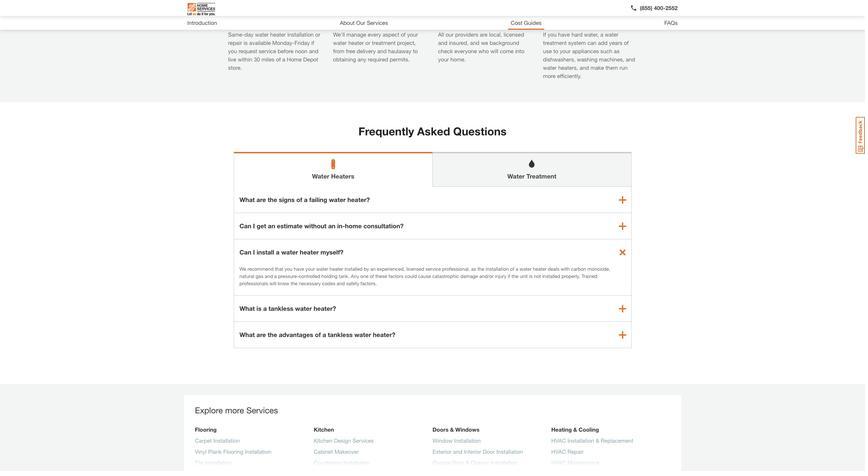 Task type: describe. For each thing, give the bounding box(es) containing it.
cabinet
[[314, 448, 333, 455]]

as inside we recommend that you have your water heater installed by an experienced, licensed service professional, as the installation of a water heater deals with carbon monoxide, natural gas and a pressure-controlled holding tank. any one of these factors could cause catastrophic damage and/or injury if the unit is not installed properly. trained professionals will know the necessary codes and safety factors.
[[471, 266, 476, 272]]

and down washing
[[580, 64, 589, 71]]

heating
[[552, 426, 572, 433]]

dishwashers,
[[543, 56, 576, 63]]

i for get
[[253, 222, 255, 230]]

installation inside same-day water heater installation or repair is available monday-friday if you request service before noon and live within 30 miles of a home depot store.
[[287, 31, 314, 38]]

heater inside same-day water heater installation or repair is available monday-friday if you request service before noon and live within 30 miles of a home depot store.
[[270, 31, 286, 38]]

run
[[620, 64, 628, 71]]

30
[[254, 56, 260, 63]]

of inside same-day water heater installation or repair is available monday-friday if you request service before noon and live within 30 miles of a home depot store.
[[276, 56, 281, 63]]

miles
[[262, 56, 275, 63]]

the left advantages
[[268, 331, 277, 339]]

your inside the if you have hard water, a water treatment system can add years of use to your appliances such as dishwashers, washing machines, and water heaters, and make them run more efficiently.
[[560, 48, 571, 54]]

service inside same-day water heater installation or repair is available monday-friday if you request service before noon and live within 30 miles of a home depot store.
[[259, 48, 276, 54]]

water,
[[584, 31, 599, 38]]

not
[[534, 273, 541, 279]]

we'll manage every aspect of your water heater or treatment project, from free delivery and haulaway to obtaining any required permits.
[[333, 31, 418, 63]]

exterior and interior door installation link
[[433, 448, 523, 459]]

repair
[[568, 448, 584, 455]]

same-
[[228, 31, 245, 38]]

0 horizontal spatial an
[[268, 222, 275, 230]]

same
[[248, 14, 264, 22]]

everyone
[[455, 48, 477, 54]]

hvac for hvac repair
[[552, 448, 566, 455]]

kitchen design services link
[[314, 437, 374, 448]]

cabinet makeover link
[[314, 448, 359, 459]]

manage
[[347, 31, 366, 38]]

design
[[334, 437, 351, 444]]

into
[[515, 48, 525, 54]]

codes
[[322, 281, 336, 286]]

friday
[[295, 39, 310, 46]]

all our providers are local, licensed and insured, and we background check everyone who will come into your home.
[[438, 31, 525, 63]]

heater? for tankless
[[373, 331, 396, 339]]

and inside the we'll manage every aspect of your water heater or treatment project, from free delivery and haulaway to obtaining any required permits.
[[377, 48, 387, 54]]

home
[[287, 56, 302, 63]]

all
[[438, 31, 444, 38]]

mind
[[380, 14, 395, 22]]

are for what are the advantages of a tankless water heater?
[[257, 331, 266, 339]]

& down interior
[[466, 459, 469, 466]]

i for install
[[253, 248, 255, 256]]

natural
[[240, 273, 254, 279]]

services for kitchen design services
[[353, 437, 374, 444]]

treatment inside the we'll manage every aspect of your water heater or treatment project, from free delivery and haulaway to obtaining any required permits.
[[372, 39, 396, 46]]

installation inside carpet installation link
[[213, 437, 240, 444]]

the left signs
[[268, 196, 277, 203]]

vinyl plank flooring installation
[[195, 448, 272, 455]]

1 horizontal spatial flooring
[[223, 448, 243, 455]]

& right doors
[[450, 426, 454, 433]]

professionals
[[240, 281, 268, 286]]

installation inside vinyl plank flooring installation link
[[245, 448, 272, 455]]

what for what are the signs of a failing water heater?
[[240, 196, 255, 203]]

could
[[405, 273, 417, 279]]

request
[[239, 48, 257, 54]]

and up run
[[626, 56, 635, 63]]

factors
[[389, 273, 404, 279]]

delivery
[[357, 48, 376, 54]]

haulaway
[[388, 48, 412, 54]]

background
[[490, 39, 519, 46]]

2 vertical spatial is
[[257, 305, 262, 312]]

peace
[[353, 14, 371, 22]]

can
[[588, 39, 597, 46]]

hvac for hvac maintenance
[[552, 459, 566, 466]]

these
[[376, 273, 387, 279]]

window installation
[[433, 437, 481, 444]]

trusted professionals
[[458, 14, 522, 22]]

we'll
[[333, 31, 345, 38]]

vinyl
[[195, 448, 207, 455]]

can i install a water heater myself?
[[240, 248, 344, 256]]

1 horizontal spatial an
[[328, 222, 336, 230]]

feedback link image
[[856, 117, 865, 154]]

a inside the if you have hard water, a water treatment system can add years of use to your appliances such as dishwashers, washing machines, and water heaters, and make them run more efficiently.
[[601, 31, 604, 38]]

use
[[543, 48, 552, 54]]

insured,
[[449, 39, 469, 46]]

noon
[[295, 48, 308, 54]]

if you have hard water, a water treatment system can add years of use to your appliances such as dishwashers, washing machines, and water heaters, and make them run more efficiently.
[[543, 31, 635, 79]]

hvac repair link
[[552, 448, 584, 459]]

if
[[543, 31, 546, 38]]

pressure-
[[278, 273, 299, 279]]

can i get an estimate without an in-home consultation?
[[240, 222, 404, 230]]

required
[[368, 56, 388, 63]]

what is a tankless water heater?
[[240, 305, 336, 312]]

& left cooling
[[574, 426, 577, 433]]

your inside the we'll manage every aspect of your water heater or treatment project, from free delivery and haulaway to obtaining any required permits.
[[407, 31, 418, 38]]

and down window installation "link"
[[453, 448, 463, 455]]

0 vertical spatial installed
[[345, 266, 363, 272]]

of inside the we'll manage every aspect of your water heater or treatment project, from free delivery and haulaway to obtaining any required permits.
[[401, 31, 406, 38]]

1 vertical spatial heater?
[[314, 305, 336, 312]]

(855) 400-2552
[[640, 4, 678, 11]]

your inside we recommend that you have your water heater installed by an experienced, licensed service professional, as the installation of a water heater deals with carbon monoxide, natural gas and a pressure-controlled holding tank. any one of these factors could cause catastrophic damage and/or injury if the unit is not installed properly. trained professionals will know the necessary codes and safety factors.
[[306, 266, 315, 272]]

repair
[[228, 39, 242, 46]]

and left we
[[470, 39, 480, 46]]

kitchen design services
[[314, 437, 374, 444]]

appliance
[[563, 14, 592, 22]]

about our services
[[340, 19, 388, 26]]

about
[[340, 19, 355, 26]]

come
[[500, 48, 514, 54]]

is inside we recommend that you have your water heater installed by an experienced, licensed service professional, as the installation of a water heater deals with carbon monoxide, natural gas and a pressure-controlled holding tank. any one of these factors could cause catastrophic damage and/or injury if the unit is not installed properly. trained professionals will know the necessary codes and safety factors.
[[529, 273, 533, 279]]

service inside we recommend that you have your water heater installed by an experienced, licensed service professional, as the installation of a water heater deals with carbon monoxide, natural gas and a pressure-controlled holding tank. any one of these factors could cause catastrophic damage and/or injury if the unit is not installed properly. trained professionals will know the necessary codes and safety factors.
[[426, 266, 441, 272]]

frequently asked questions
[[359, 125, 507, 138]]

window
[[433, 437, 453, 444]]

replacement
[[601, 437, 634, 444]]

countertop
[[314, 459, 342, 466]]

carpet
[[195, 437, 212, 444]]

deals
[[548, 266, 560, 272]]

treatment inside the if you have hard water, a water treatment system can add years of use to your appliances such as dishwashers, washing machines, and water heaters, and make them run more efficiently.
[[543, 39, 567, 46]]

if inside we recommend that you have your water heater installed by an experienced, licensed service professional, as the installation of a water heater deals with carbon monoxide, natural gas and a pressure-controlled holding tank. any one of these factors could cause catastrophic damage and/or injury if the unit is not installed properly. trained professionals will know the necessary codes and safety factors.
[[508, 273, 511, 279]]

providers
[[455, 31, 478, 38]]

interior
[[464, 448, 481, 455]]

or inside the we'll manage every aspect of your water heater or treatment project, from free delivery and haulaway to obtaining any required permits.
[[366, 39, 371, 46]]

hvac installation & replacement
[[552, 437, 634, 444]]

windows
[[456, 426, 480, 433]]

estimate
[[277, 222, 303, 230]]

1 vertical spatial door
[[452, 459, 464, 466]]

permits.
[[390, 56, 410, 63]]

what for what is a tankless water heater?
[[240, 305, 255, 312]]

heater left myself?
[[300, 248, 319, 256]]

an inside we recommend that you have your water heater installed by an experienced, licensed service professional, as the installation of a water heater deals with carbon monoxide, natural gas and a pressure-controlled holding tank. any one of these factors could cause catastrophic damage and/or injury if the unit is not installed properly. trained professionals will know the necessary codes and safety factors.
[[371, 266, 376, 272]]

tile
[[195, 459, 204, 466]]

1 vertical spatial installed
[[542, 273, 560, 279]]

garage door & opener installation link
[[433, 459, 517, 470]]

as inside the if you have hard water, a water treatment system can add years of use to your appliances such as dishwashers, washing machines, and water heaters, and make them run more efficiently.
[[614, 48, 620, 54]]

the left unit
[[512, 273, 519, 279]]

our
[[356, 19, 365, 26]]

(855)
[[640, 4, 653, 11]]

if inside same-day water heater installation or repair is available monday-friday if you request service before noon and live within 30 miles of a home depot store.
[[311, 39, 314, 46]]

cost guides
[[511, 19, 542, 26]]

countertop installation
[[314, 459, 370, 466]]

you inside we recommend that you have your water heater installed by an experienced, licensed service professional, as the installation of a water heater deals with carbon monoxide, natural gas and a pressure-controlled holding tank. any one of these factors could cause catastrophic damage and/or injury if the unit is not installed properly. trained professionals will know the necessary codes and safety factors.
[[285, 266, 293, 272]]



Task type: locate. For each thing, give the bounding box(es) containing it.
0 horizontal spatial installed
[[345, 266, 363, 272]]

necessary
[[299, 281, 321, 286]]

heater up 'monday-'
[[270, 31, 286, 38]]

garage door & opener installation
[[433, 459, 517, 466]]

hvac down heating
[[552, 437, 566, 444]]

have up pressure-
[[294, 266, 304, 272]]

2 water from the left
[[508, 172, 525, 180]]

installation inside tile installation link
[[205, 459, 232, 466]]

water left treatment
[[508, 172, 525, 180]]

doors & windows
[[433, 426, 480, 433]]

&
[[450, 426, 454, 433], [574, 426, 577, 433], [596, 437, 599, 444], [466, 459, 469, 466]]

0 horizontal spatial to
[[413, 48, 418, 54]]

and up required
[[377, 48, 387, 54]]

will inside we recommend that you have your water heater installed by an experienced, licensed service professional, as the installation of a water heater deals with carbon monoxide, natural gas and a pressure-controlled holding tank. any one of these factors could cause catastrophic damage and/or injury if the unit is not installed properly. trained professionals will know the necessary codes and safety factors.
[[270, 281, 276, 286]]

0 vertical spatial hvac
[[552, 437, 566, 444]]

2 vertical spatial hvac
[[552, 459, 566, 466]]

hard
[[572, 31, 583, 38]]

2 treatment from the left
[[543, 39, 567, 46]]

what for what are the advantages of a tankless water heater?
[[240, 331, 255, 339]]

1 horizontal spatial treatment
[[543, 39, 567, 46]]

exterior and interior door installation
[[433, 448, 523, 455]]

0 vertical spatial is
[[244, 39, 248, 46]]

0 horizontal spatial water
[[312, 172, 329, 180]]

we
[[240, 266, 246, 272]]

home.
[[451, 56, 466, 63]]

0 horizontal spatial tankless
[[269, 305, 293, 312]]

are for what are the signs of a failing water heater?
[[257, 196, 266, 203]]

as down years
[[614, 48, 620, 54]]

installation
[[287, 31, 314, 38], [486, 266, 509, 272]]

installation inside we recommend that you have your water heater installed by an experienced, licensed service professional, as the installation of a water heater deals with carbon monoxide, natural gas and a pressure-controlled holding tank. any one of these factors could cause catastrophic damage and/or injury if the unit is not installed properly. trained professionals will know the necessary codes and safety factors.
[[486, 266, 509, 272]]

before
[[278, 48, 294, 54]]

1 horizontal spatial installed
[[542, 273, 560, 279]]

plank
[[208, 448, 222, 455]]

1 vertical spatial will
[[270, 281, 276, 286]]

will inside all our providers are local, licensed and insured, and we background check everyone who will come into your home.
[[491, 48, 499, 54]]

2 vertical spatial you
[[285, 266, 293, 272]]

0 vertical spatial if
[[311, 39, 314, 46]]

1 vertical spatial is
[[529, 273, 533, 279]]

0 horizontal spatial more
[[225, 406, 244, 415]]

and down tank.
[[337, 281, 345, 286]]

to down project, at the left of the page
[[413, 48, 418, 54]]

1 horizontal spatial or
[[366, 39, 371, 46]]

an right get
[[268, 222, 275, 230]]

1 horizontal spatial if
[[508, 273, 511, 279]]

is up request on the top left of page
[[244, 39, 248, 46]]

do it for you logo image
[[187, 0, 215, 19]]

2 can from the top
[[240, 248, 251, 256]]

0 vertical spatial door
[[483, 448, 495, 455]]

1 water from the left
[[312, 172, 329, 180]]

heater? for failing
[[348, 196, 370, 203]]

1 horizontal spatial water
[[508, 172, 525, 180]]

licensed up could
[[406, 266, 424, 272]]

0 vertical spatial i
[[253, 222, 255, 230]]

1 vertical spatial what
[[240, 305, 255, 312]]

installation inside exterior and interior door installation link
[[497, 448, 523, 455]]

1 vertical spatial service
[[426, 266, 441, 272]]

introduction
[[187, 19, 217, 26]]

1 horizontal spatial licensed
[[504, 31, 524, 38]]

2 kitchen from the top
[[314, 437, 333, 444]]

0 horizontal spatial installation
[[287, 31, 314, 38]]

can up we
[[240, 248, 251, 256]]

your up dishwashers,
[[560, 48, 571, 54]]

treatment
[[527, 172, 557, 180]]

0 vertical spatial tankless
[[269, 305, 293, 312]]

safety
[[346, 281, 359, 286]]

0 horizontal spatial licensed
[[406, 266, 424, 272]]

0 horizontal spatial if
[[311, 39, 314, 46]]

more
[[543, 73, 556, 79], [225, 406, 244, 415]]

heater down manage
[[348, 39, 364, 46]]

400-
[[654, 4, 666, 11]]

0 horizontal spatial service
[[259, 48, 276, 54]]

heaters
[[331, 172, 354, 180]]

you inside the if you have hard water, a water treatment system can add years of use to your appliances such as dishwashers, washing machines, and water heaters, and make them run more efficiently.
[[548, 31, 557, 38]]

to right use at right top
[[554, 48, 559, 54]]

monoxide,
[[588, 266, 611, 272]]

installation up injury
[[486, 266, 509, 272]]

is down the professionals
[[257, 305, 262, 312]]

trusted
[[458, 14, 480, 22]]

0 horizontal spatial have
[[294, 266, 304, 272]]

1 horizontal spatial heater?
[[348, 196, 370, 203]]

properly.
[[562, 273, 580, 279]]

a inside same-day water heater installation or repair is available monday-friday if you request service before noon and live within 30 miles of a home depot store.
[[282, 56, 285, 63]]

3 what from the top
[[240, 331, 255, 339]]

0 horizontal spatial will
[[270, 281, 276, 286]]

can for can i get an estimate without an in-home consultation?
[[240, 222, 251, 230]]

water heaters
[[312, 172, 354, 180]]

an right by
[[371, 266, 376, 272]]

who
[[479, 48, 489, 54]]

can for can i install a water heater myself?
[[240, 248, 251, 256]]

1 vertical spatial tankless
[[328, 331, 353, 339]]

i left get
[[253, 222, 255, 230]]

hvac left repair
[[552, 448, 566, 455]]

more right explore
[[225, 406, 244, 415]]

you up live
[[228, 48, 237, 54]]

1 kitchen from the top
[[314, 426, 334, 433]]

2 what from the top
[[240, 305, 255, 312]]

our
[[446, 31, 454, 38]]

1 i from the top
[[253, 222, 255, 230]]

can left get
[[240, 222, 251, 230]]

services for about our services
[[367, 19, 388, 26]]

can
[[240, 222, 251, 230], [240, 248, 251, 256]]

1 vertical spatial flooring
[[223, 448, 243, 455]]

your up project, at the left of the page
[[407, 31, 418, 38]]

1 hvac from the top
[[552, 437, 566, 444]]

installation inside countertop installation link
[[343, 459, 370, 466]]

have inside we recommend that you have your water heater installed by an experienced, licensed service professional, as the installation of a water heater deals with carbon monoxide, natural gas and a pressure-controlled holding tank. any one of these factors could cause catastrophic damage and/or injury if the unit is not installed properly. trained professionals will know the necessary codes and safety factors.
[[294, 266, 304, 272]]

heating & cooling
[[552, 426, 599, 433]]

1 vertical spatial more
[[225, 406, 244, 415]]

2 horizontal spatial you
[[548, 31, 557, 38]]

aspect
[[383, 31, 399, 38]]

will left the know
[[270, 281, 276, 286]]

0 horizontal spatial heater?
[[314, 305, 336, 312]]

1 horizontal spatial is
[[257, 305, 262, 312]]

0 vertical spatial licensed
[[504, 31, 524, 38]]

0 horizontal spatial you
[[228, 48, 237, 54]]

3 hvac from the top
[[552, 459, 566, 466]]

1 horizontal spatial will
[[491, 48, 499, 54]]

or left we'll
[[315, 31, 320, 38]]

installation
[[213, 437, 240, 444], [454, 437, 481, 444], [568, 437, 594, 444], [245, 448, 272, 455], [497, 448, 523, 455], [205, 459, 232, 466], [343, 459, 370, 466], [491, 459, 517, 466]]

what are the advantages of a tankless water heater?
[[240, 331, 396, 339]]

day
[[245, 31, 254, 38]]

hvac repair
[[552, 448, 584, 455]]

your inside all our providers are local, licensed and insured, and we background check everyone who will come into your home.
[[438, 56, 449, 63]]

live
[[228, 56, 236, 63]]

1 horizontal spatial to
[[554, 48, 559, 54]]

1 vertical spatial you
[[228, 48, 237, 54]]

door right garage
[[452, 459, 464, 466]]

2 hvac from the top
[[552, 448, 566, 455]]

1 vertical spatial hvac
[[552, 448, 566, 455]]

hvac down hvac repair link
[[552, 459, 566, 466]]

signs
[[279, 196, 295, 203]]

1 vertical spatial services
[[246, 406, 278, 415]]

as
[[614, 48, 620, 54], [471, 266, 476, 272]]

0 horizontal spatial is
[[244, 39, 248, 46]]

or up delivery
[[366, 39, 371, 46]]

1 horizontal spatial you
[[285, 266, 293, 272]]

0 vertical spatial installation
[[287, 31, 314, 38]]

2 vertical spatial services
[[353, 437, 374, 444]]

1 treatment from the left
[[372, 39, 396, 46]]

1 vertical spatial licensed
[[406, 266, 424, 272]]

2 vertical spatial heater?
[[373, 331, 396, 339]]

0 horizontal spatial door
[[452, 459, 464, 466]]

explore more services
[[195, 406, 278, 415]]

flooring up carpet
[[195, 426, 217, 433]]

appliances
[[572, 48, 599, 54]]

you up pressure-
[[285, 266, 293, 272]]

1 horizontal spatial as
[[614, 48, 620, 54]]

treatment up use at right top
[[543, 39, 567, 46]]

or inside same-day water heater installation or repair is available monday-friday if you request service before noon and live within 30 miles of a home depot store.
[[315, 31, 320, 38]]

advantages
[[279, 331, 313, 339]]

1 can from the top
[[240, 222, 251, 230]]

with
[[561, 266, 570, 272]]

1 horizontal spatial door
[[483, 448, 495, 455]]

water for water treatment
[[508, 172, 525, 180]]

service up miles
[[259, 48, 276, 54]]

water for water heaters
[[312, 172, 329, 180]]

to inside the we'll manage every aspect of your water heater or treatment project, from free delivery and haulaway to obtaining any required permits.
[[413, 48, 418, 54]]

if right injury
[[508, 273, 511, 279]]

installation inside hvac installation & replacement link
[[568, 437, 594, 444]]

0 vertical spatial you
[[548, 31, 557, 38]]

licensed inside all our providers are local, licensed and insured, and we background check everyone who will come into your home.
[[504, 31, 524, 38]]

within
[[238, 56, 252, 63]]

2 horizontal spatial heater?
[[373, 331, 396, 339]]

1 to from the left
[[413, 48, 418, 54]]

you inside same-day water heater installation or repair is available monday-friday if you request service before noon and live within 30 miles of a home depot store.
[[228, 48, 237, 54]]

1 vertical spatial kitchen
[[314, 437, 333, 444]]

an left in-
[[328, 222, 336, 230]]

controlled
[[299, 273, 320, 279]]

and/or
[[480, 273, 494, 279]]

0 vertical spatial will
[[491, 48, 499, 54]]

consultation?
[[364, 222, 404, 230]]

depot
[[303, 56, 318, 63]]

that
[[275, 266, 283, 272]]

water
[[312, 172, 329, 180], [508, 172, 525, 180]]

service up cause
[[426, 266, 441, 272]]

installed up the any
[[345, 266, 363, 272]]

& down cooling
[[596, 437, 599, 444]]

hvac for hvac installation & replacement
[[552, 437, 566, 444]]

water left heaters
[[312, 172, 329, 180]]

free
[[346, 48, 355, 54]]

obtaining
[[333, 56, 356, 63]]

1 horizontal spatial more
[[543, 73, 556, 79]]

will
[[491, 48, 499, 54], [270, 281, 276, 286]]

are inside all our providers are local, licensed and insured, and we background check everyone who will come into your home.
[[480, 31, 488, 38]]

licensed down cost
[[504, 31, 524, 38]]

0 vertical spatial services
[[367, 19, 388, 26]]

services
[[367, 19, 388, 26], [246, 406, 278, 415], [353, 437, 374, 444]]

have left hard
[[558, 31, 570, 38]]

1 vertical spatial installation
[[486, 266, 509, 272]]

water inside the we'll manage every aspect of your water heater or treatment project, from free delivery and haulaway to obtaining any required permits.
[[333, 39, 347, 46]]

treatment down aspect
[[372, 39, 396, 46]]

gas
[[256, 273, 264, 279]]

1 vertical spatial as
[[471, 266, 476, 272]]

2 horizontal spatial is
[[529, 273, 533, 279]]

get
[[257, 222, 266, 230]]

0 horizontal spatial treatment
[[372, 39, 396, 46]]

0 vertical spatial more
[[543, 73, 556, 79]]

garage
[[433, 459, 451, 466]]

and right gas
[[265, 273, 273, 279]]

factors.
[[361, 281, 377, 286]]

will right 'who'
[[491, 48, 499, 54]]

2 to from the left
[[554, 48, 559, 54]]

heater up holding
[[330, 266, 343, 272]]

0 vertical spatial are
[[480, 31, 488, 38]]

licensed inside we recommend that you have your water heater installed by an experienced, licensed service professional, as the installation of a water heater deals with carbon monoxide, natural gas and a pressure-controlled holding tank. any one of these factors could cause catastrophic damage and/or injury if the unit is not installed properly. trained professionals will know the necessary codes and safety factors.
[[406, 266, 424, 272]]

installation inside window installation "link"
[[454, 437, 481, 444]]

installed down deals on the right bottom of page
[[542, 273, 560, 279]]

2 vertical spatial what
[[240, 331, 255, 339]]

of inside the if you have hard water, a water treatment system can add years of use to your appliances such as dishwashers, washing machines, and water heaters, and make them run more efficiently.
[[624, 39, 629, 46]]

you right the if
[[548, 31, 557, 38]]

heater up not
[[533, 266, 547, 272]]

heater inside the we'll manage every aspect of your water heater or treatment project, from free delivery and haulaway to obtaining any required permits.
[[348, 39, 364, 46]]

in-
[[337, 222, 345, 230]]

store.
[[228, 64, 242, 71]]

installation up "friday"
[[287, 31, 314, 38]]

cause
[[418, 273, 431, 279]]

opener
[[471, 459, 489, 466]]

if right "friday"
[[311, 39, 314, 46]]

0 vertical spatial what
[[240, 196, 255, 203]]

kitchen for kitchen
[[314, 426, 334, 433]]

window installation link
[[433, 437, 481, 448]]

project,
[[397, 39, 416, 46]]

0 vertical spatial kitchen
[[314, 426, 334, 433]]

0 vertical spatial flooring
[[195, 426, 217, 433]]

0 vertical spatial service
[[259, 48, 276, 54]]

have
[[558, 31, 570, 38], [294, 266, 304, 272]]

1 vertical spatial can
[[240, 248, 251, 256]]

tile installation link
[[195, 459, 232, 470]]

0 horizontal spatial flooring
[[195, 426, 217, 433]]

doors
[[433, 426, 449, 433]]

0 vertical spatial heater?
[[348, 196, 370, 203]]

guides
[[524, 19, 542, 26]]

cost
[[511, 19, 523, 26]]

peace of mind
[[353, 14, 395, 22]]

0 vertical spatial or
[[315, 31, 320, 38]]

more down dishwashers,
[[543, 73, 556, 79]]

1 horizontal spatial service
[[426, 266, 441, 272]]

1 horizontal spatial installation
[[486, 266, 509, 272]]

one
[[361, 273, 369, 279]]

i left the install
[[253, 248, 255, 256]]

kitchen for kitchen design services
[[314, 437, 333, 444]]

0 vertical spatial as
[[614, 48, 620, 54]]

your up "controlled"
[[306, 266, 315, 272]]

as up damage
[[471, 266, 476, 272]]

0 horizontal spatial or
[[315, 31, 320, 38]]

services for explore more services
[[246, 406, 278, 415]]

washing
[[577, 56, 598, 63]]

1 vertical spatial or
[[366, 39, 371, 46]]

and inside same-day water heater installation or repair is available monday-friday if you request service before noon and live within 30 miles of a home depot store.
[[309, 48, 319, 54]]

2 vertical spatial are
[[257, 331, 266, 339]]

0 vertical spatial have
[[558, 31, 570, 38]]

1 horizontal spatial tankless
[[328, 331, 353, 339]]

water inside same-day water heater installation or repair is available monday-friday if you request service before noon and live within 30 miles of a home depot store.
[[255, 31, 269, 38]]

1 horizontal spatial have
[[558, 31, 570, 38]]

and up depot at the left top of the page
[[309, 48, 319, 54]]

asked
[[417, 125, 450, 138]]

have inside the if you have hard water, a water treatment system can add years of use to your appliances such as dishwashers, washing machines, and water heaters, and make them run more efficiently.
[[558, 31, 570, 38]]

0 horizontal spatial as
[[471, 266, 476, 272]]

appliance longevity
[[563, 14, 623, 22]]

to inside the if you have hard water, a water treatment system can add years of use to your appliances such as dishwashers, washing machines, and water heaters, and make them run more efficiently.
[[554, 48, 559, 54]]

professionals
[[482, 14, 522, 22]]

by
[[364, 266, 369, 272]]

and down all on the right of the page
[[438, 39, 448, 46]]

door up opener
[[483, 448, 495, 455]]

water treatment
[[508, 172, 557, 180]]

injury
[[495, 273, 507, 279]]

1 what from the top
[[240, 196, 255, 203]]

installation inside garage door & opener installation link
[[491, 459, 517, 466]]

is left not
[[529, 273, 533, 279]]

flooring right plank
[[223, 448, 243, 455]]

more inside the if you have hard water, a water treatment system can add years of use to your appliances such as dishwashers, washing machines, and water heaters, and make them run more efficiently.
[[543, 73, 556, 79]]

if
[[311, 39, 314, 46], [508, 273, 511, 279]]

1 vertical spatial if
[[508, 273, 511, 279]]

without
[[304, 222, 327, 230]]

2 i from the top
[[253, 248, 255, 256]]

the down pressure-
[[291, 281, 298, 286]]

0 vertical spatial can
[[240, 222, 251, 230]]

1 vertical spatial i
[[253, 248, 255, 256]]

holding
[[322, 273, 338, 279]]

2 horizontal spatial an
[[371, 266, 376, 272]]

treatment
[[372, 39, 396, 46], [543, 39, 567, 46]]

your down check
[[438, 56, 449, 63]]

maintenance
[[568, 459, 600, 466]]

is inside same-day water heater installation or repair is available monday-friday if you request service before noon and live within 30 miles of a home depot store.
[[244, 39, 248, 46]]

service
[[279, 14, 301, 22]]

1 vertical spatial are
[[257, 196, 266, 203]]

1 vertical spatial have
[[294, 266, 304, 272]]

faqs
[[665, 19, 678, 26]]

install
[[257, 248, 274, 256]]

kitchen
[[314, 426, 334, 433], [314, 437, 333, 444]]

longevity
[[594, 14, 623, 22]]

the up 'and/or'
[[478, 266, 485, 272]]



Task type: vqa. For each thing, say whether or not it's contained in the screenshot.


